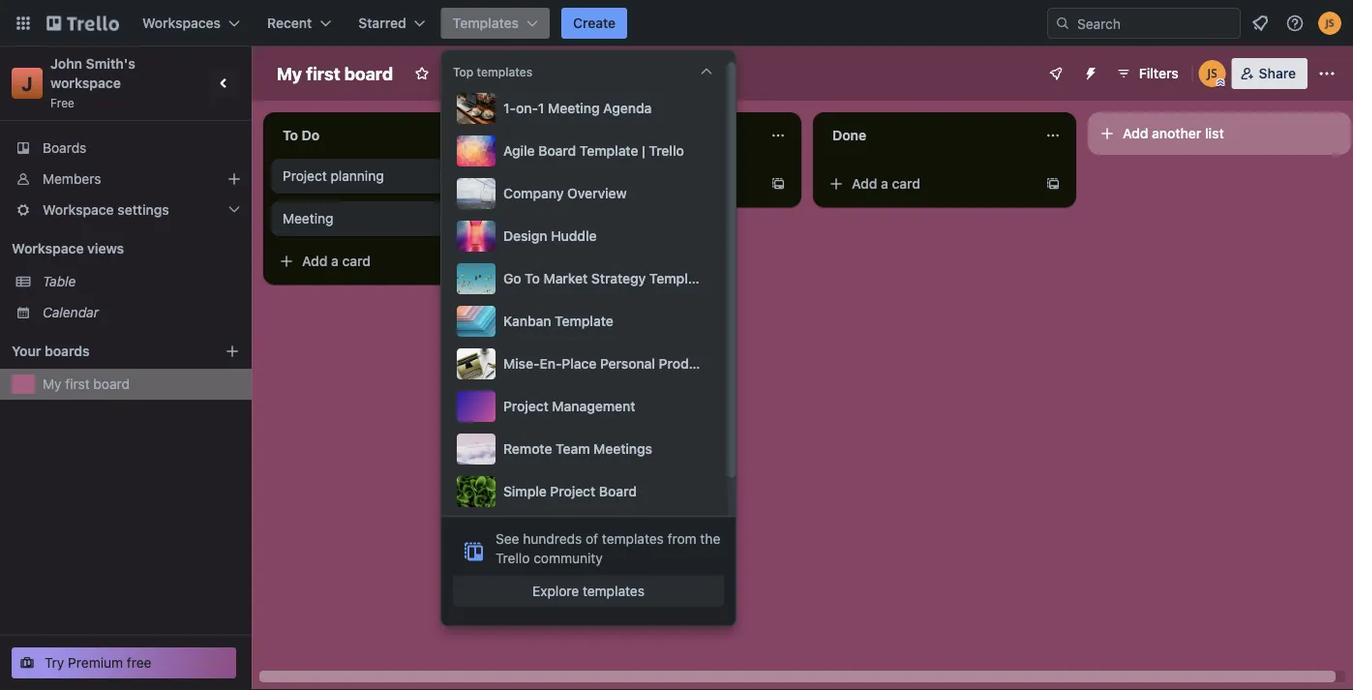Task type: locate. For each thing, give the bounding box(es) containing it.
first down recent dropdown button
[[306, 63, 340, 84]]

Search field
[[1071, 9, 1241, 38]]

Board name text field
[[267, 58, 403, 89]]

project
[[283, 168, 327, 184], [504, 399, 549, 414], [550, 484, 596, 500]]

board inside agile board template | trello button
[[539, 143, 576, 159]]

add a card
[[577, 176, 646, 192], [852, 176, 921, 192], [302, 253, 371, 269]]

my down your boards on the left
[[43, 376, 62, 392]]

remote team meetings
[[504, 441, 653, 457]]

workspace for workspace views
[[12, 241, 84, 257]]

trello inside button
[[649, 143, 684, 159]]

create from template… image
[[771, 176, 786, 192], [496, 254, 511, 269]]

workspace settings button
[[0, 195, 252, 226]]

1 horizontal spatial first
[[306, 63, 340, 84]]

add a card button down done text field
[[821, 169, 1038, 200]]

add down done
[[852, 176, 878, 192]]

smith's
[[86, 56, 135, 72]]

2 horizontal spatial add a card
[[852, 176, 921, 192]]

1 vertical spatial trello
[[496, 550, 530, 566]]

0 horizontal spatial a
[[331, 253, 339, 269]]

go
[[504, 271, 522, 287]]

meeting
[[548, 100, 600, 116], [283, 211, 334, 227]]

create from template… image
[[1046, 176, 1061, 192]]

0 vertical spatial meeting
[[548, 100, 600, 116]]

0 horizontal spatial first
[[65, 376, 90, 392]]

workspace visible image
[[449, 66, 465, 81]]

0 vertical spatial workspace
[[43, 202, 114, 218]]

project down team
[[550, 484, 596, 500]]

premium
[[68, 655, 123, 671]]

project down to do
[[283, 168, 327, 184]]

search image
[[1056, 15, 1071, 31]]

template down go to market strategy template button
[[555, 313, 614, 329]]

table link
[[43, 272, 240, 292]]

1 vertical spatial workspace
[[12, 241, 84, 257]]

open information menu image
[[1286, 14, 1305, 33]]

Done text field
[[821, 120, 1034, 151]]

2 vertical spatial board
[[599, 484, 637, 500]]

try
[[45, 655, 64, 671]]

to inside text box
[[283, 127, 298, 143]]

0 horizontal spatial card
[[342, 253, 371, 269]]

2 horizontal spatial card
[[892, 176, 921, 192]]

workspaces
[[142, 15, 221, 31]]

2 horizontal spatial project
[[550, 484, 596, 500]]

1 vertical spatial project
[[504, 399, 549, 414]]

0 horizontal spatial add a card button
[[271, 246, 488, 277]]

1 vertical spatial board
[[539, 143, 576, 159]]

create button
[[562, 8, 628, 39]]

0 vertical spatial trello
[[649, 143, 684, 159]]

add a card for to do
[[302, 253, 371, 269]]

company overview
[[504, 185, 627, 201]]

starred
[[359, 15, 406, 31]]

first down boards on the left
[[65, 376, 90, 392]]

share
[[1260, 65, 1297, 81]]

explore
[[533, 583, 579, 599]]

1 vertical spatial create from template… image
[[496, 254, 511, 269]]

card for doing
[[617, 176, 646, 192]]

1-on-1 meeting agenda button
[[453, 89, 717, 128]]

add a card down agile board template | trello
[[577, 176, 646, 192]]

starred button
[[347, 8, 437, 39]]

simple
[[504, 484, 547, 500]]

templates right of
[[602, 531, 664, 547]]

|
[[642, 143, 646, 159]]

board
[[510, 65, 547, 81], [539, 143, 576, 159], [599, 484, 637, 500]]

1 horizontal spatial to
[[525, 271, 540, 287]]

1 horizontal spatial add a card button
[[546, 169, 763, 200]]

1 vertical spatial board
[[93, 376, 130, 392]]

workspace
[[43, 202, 114, 218], [12, 241, 84, 257]]

hundreds
[[523, 531, 582, 547]]

meeting up "doing"
[[548, 100, 600, 116]]

a for to do
[[331, 253, 339, 269]]

workspace down "members"
[[43, 202, 114, 218]]

1 horizontal spatial my first board
[[277, 63, 393, 84]]

your boards
[[12, 343, 90, 359]]

0 horizontal spatial to
[[283, 127, 298, 143]]

card down done text field
[[892, 176, 921, 192]]

workspace for workspace settings
[[43, 202, 114, 218]]

en-
[[540, 356, 562, 372]]

power ups image
[[1049, 66, 1064, 81]]

add a card down done
[[852, 176, 921, 192]]

1 vertical spatial templates
[[602, 531, 664, 547]]

templates button
[[441, 8, 550, 39]]

this member is an admin of this board. image
[[1217, 78, 1226, 87]]

0 vertical spatial board
[[510, 65, 547, 81]]

0 vertical spatial first
[[306, 63, 340, 84]]

1 vertical spatial my
[[43, 376, 62, 392]]

productivity
[[659, 356, 736, 372]]

add for done
[[852, 176, 878, 192]]

templates down see hundreds of templates from the trello community
[[583, 583, 645, 599]]

star or unstar board image
[[415, 66, 430, 81]]

mise-
[[504, 356, 540, 372]]

2 horizontal spatial add a card button
[[821, 169, 1038, 200]]

board down starred
[[344, 63, 393, 84]]

workspace
[[50, 75, 121, 91]]

1-
[[504, 100, 516, 116]]

workspace navigation collapse icon image
[[211, 70, 238, 97]]

card for done
[[892, 176, 921, 192]]

To Do text field
[[271, 120, 484, 151]]

add a card button down the meeting link
[[271, 246, 488, 277]]

board right agile at top
[[539, 143, 576, 159]]

0 vertical spatial to
[[283, 127, 298, 143]]

0 vertical spatial my first board
[[277, 63, 393, 84]]

1 horizontal spatial add a card
[[577, 176, 646, 192]]

add a card for doing
[[577, 176, 646, 192]]

trello down "see" at the bottom left of page
[[496, 550, 530, 566]]

1 horizontal spatial trello
[[649, 143, 684, 159]]

a down done text field
[[881, 176, 889, 192]]

back to home image
[[46, 8, 119, 39]]

company overview button
[[453, 174, 717, 213]]

1 vertical spatial my first board
[[43, 376, 130, 392]]

to left do
[[283, 127, 298, 143]]

2 vertical spatial project
[[550, 484, 596, 500]]

menu
[[453, 89, 787, 550]]

2 vertical spatial templates
[[583, 583, 645, 599]]

0 vertical spatial project
[[283, 168, 327, 184]]

2 vertical spatial template
[[555, 313, 614, 329]]

j link
[[12, 68, 43, 99]]

collapse image
[[699, 64, 715, 79]]

0 vertical spatial template
[[580, 143, 639, 159]]

agile board template | trello button
[[453, 132, 717, 170]]

template left |
[[580, 143, 639, 159]]

remote
[[504, 441, 552, 457]]

trello inside see hundreds of templates from the trello community
[[496, 550, 530, 566]]

1 vertical spatial first
[[65, 376, 90, 392]]

meeting down the 'project planning'
[[283, 211, 334, 227]]

1 horizontal spatial a
[[606, 176, 614, 192]]

0 horizontal spatial create from template… image
[[496, 254, 511, 269]]

1 horizontal spatial project
[[504, 399, 549, 414]]

top
[[453, 65, 474, 78]]

add a card button down |
[[546, 169, 763, 200]]

project inside button
[[504, 399, 549, 414]]

add for doing
[[577, 176, 603, 192]]

1 horizontal spatial card
[[617, 176, 646, 192]]

create from template… image for doing
[[771, 176, 786, 192]]

meeting link
[[283, 209, 507, 229]]

templates up 1-
[[477, 65, 533, 78]]

john
[[50, 56, 82, 72]]

1 vertical spatial meeting
[[283, 211, 334, 227]]

project for project management
[[504, 399, 549, 414]]

workspace settings
[[43, 202, 169, 218]]

0 vertical spatial create from template… image
[[771, 176, 786, 192]]

design huddle
[[504, 228, 597, 244]]

add a card button for to do
[[271, 246, 488, 277]]

board
[[344, 63, 393, 84], [93, 376, 130, 392]]

board down your boards with 1 items element
[[93, 376, 130, 392]]

board up on-
[[510, 65, 547, 81]]

0 horizontal spatial trello
[[496, 550, 530, 566]]

0 vertical spatial board
[[344, 63, 393, 84]]

0 horizontal spatial my first board
[[43, 376, 130, 392]]

first inside board name text field
[[306, 63, 340, 84]]

explore templates link
[[453, 576, 724, 607]]

project for project planning
[[283, 168, 327, 184]]

board down meetings
[[599, 484, 637, 500]]

card down |
[[617, 176, 646, 192]]

0 horizontal spatial project
[[283, 168, 327, 184]]

template right strategy
[[650, 271, 708, 287]]

add another list button
[[1089, 112, 1352, 155]]

template
[[580, 143, 639, 159], [650, 271, 708, 287], [555, 313, 614, 329]]

1 horizontal spatial meeting
[[548, 100, 600, 116]]

trello right |
[[649, 143, 684, 159]]

a down agile board template | trello
[[606, 176, 614, 192]]

add down agile board template | trello button
[[577, 176, 603, 192]]

strategy
[[592, 271, 646, 287]]

go to market strategy template
[[504, 271, 708, 287]]

my first board down your boards with 1 items element
[[43, 376, 130, 392]]

workspace inside workspace settings dropdown button
[[43, 202, 114, 218]]

project up remote
[[504, 399, 549, 414]]

to right the "go"
[[525, 271, 540, 287]]

free
[[50, 96, 75, 109]]

system
[[740, 356, 787, 372]]

the
[[701, 531, 721, 547]]

1 horizontal spatial my
[[277, 63, 302, 84]]

my first board down recent dropdown button
[[277, 63, 393, 84]]

workspaces button
[[131, 8, 252, 39]]

add a card down the meeting link
[[302, 253, 371, 269]]

a down the meeting link
[[331, 253, 339, 269]]

to
[[283, 127, 298, 143], [525, 271, 540, 287]]

templates inside see hundreds of templates from the trello community
[[602, 531, 664, 547]]

1 vertical spatial to
[[525, 271, 540, 287]]

add down the 'project planning'
[[302, 253, 328, 269]]

1 horizontal spatial board
[[344, 63, 393, 84]]

card down the meeting link
[[342, 253, 371, 269]]

0 horizontal spatial my
[[43, 376, 62, 392]]

0 horizontal spatial add a card
[[302, 253, 371, 269]]

my down the 'recent'
[[277, 63, 302, 84]]

my first board inside board name text field
[[277, 63, 393, 84]]

overview
[[568, 185, 627, 201]]

1 horizontal spatial create from template… image
[[771, 176, 786, 192]]

templates
[[477, 65, 533, 78], [602, 531, 664, 547], [583, 583, 645, 599]]

workspace up table
[[12, 241, 84, 257]]

0 vertical spatial my
[[277, 63, 302, 84]]

kanban template button
[[453, 302, 717, 341]]

my inside board name text field
[[277, 63, 302, 84]]

my
[[277, 63, 302, 84], [43, 376, 62, 392]]

filters
[[1140, 65, 1179, 81]]

show menu image
[[1318, 64, 1337, 83]]

menu containing 1-on-1 meeting agenda
[[453, 89, 787, 550]]

project inside 'link'
[[283, 168, 327, 184]]

2 horizontal spatial a
[[881, 176, 889, 192]]

project inside button
[[550, 484, 596, 500]]

do
[[302, 127, 320, 143]]

0 vertical spatial templates
[[477, 65, 533, 78]]



Task type: vqa. For each thing, say whether or not it's contained in the screenshot.
the top sm image
no



Task type: describe. For each thing, give the bounding box(es) containing it.
add left another
[[1123, 125, 1149, 141]]

company
[[504, 185, 564, 201]]

0 horizontal spatial board
[[93, 376, 130, 392]]

simple project board
[[504, 484, 637, 500]]

your boards with 1 items element
[[12, 340, 196, 363]]

templates for top templates
[[477, 65, 533, 78]]

go to market strategy template button
[[453, 260, 717, 298]]

huddle
[[551, 228, 597, 244]]

1-on-1 meeting agenda
[[504, 100, 652, 116]]

create
[[573, 15, 616, 31]]

recent
[[267, 15, 312, 31]]

agile board template | trello
[[504, 143, 684, 159]]

my first board link
[[43, 375, 240, 394]]

of
[[586, 531, 599, 547]]

recent button
[[256, 8, 343, 39]]

list
[[1206, 125, 1225, 141]]

community
[[534, 550, 603, 566]]

from
[[668, 531, 697, 547]]

to do
[[283, 127, 320, 143]]

views
[[87, 241, 124, 257]]

market
[[544, 271, 588, 287]]

top templates
[[453, 65, 533, 78]]

members
[[43, 171, 101, 187]]

remote team meetings button
[[453, 430, 717, 469]]

kanban
[[504, 313, 552, 329]]

board link
[[477, 58, 559, 89]]

john smith's workspace link
[[50, 56, 139, 91]]

add board image
[[225, 344, 240, 359]]

try premium free button
[[12, 648, 236, 679]]

automation image
[[1076, 58, 1103, 85]]

add a card for done
[[852, 176, 921, 192]]

primary element
[[0, 0, 1354, 46]]

management
[[552, 399, 636, 414]]

board inside text field
[[344, 63, 393, 84]]

templates for explore templates
[[583, 583, 645, 599]]

see
[[496, 531, 520, 547]]

project management
[[504, 399, 636, 414]]

create from template… image for to do
[[496, 254, 511, 269]]

design
[[504, 228, 548, 244]]

mise-en-place personal productivity system button
[[453, 345, 787, 384]]

board inside simple project board button
[[599, 484, 637, 500]]

board inside board link
[[510, 65, 547, 81]]

meetings
[[594, 441, 653, 457]]

filters button
[[1111, 58, 1185, 89]]

Doing text field
[[546, 120, 759, 151]]

calendar link
[[43, 303, 240, 322]]

1 vertical spatial template
[[650, 271, 708, 287]]

project management button
[[453, 387, 717, 426]]

done
[[833, 127, 867, 143]]

see hundreds of templates from the trello community
[[496, 531, 721, 566]]

kanban template
[[504, 313, 614, 329]]

0 horizontal spatial meeting
[[283, 211, 334, 227]]

boards
[[43, 140, 87, 156]]

members link
[[0, 164, 252, 195]]

meeting inside button
[[548, 100, 600, 116]]

add a card button for doing
[[546, 169, 763, 200]]

a for done
[[881, 176, 889, 192]]

1
[[538, 100, 545, 116]]

0 notifications image
[[1249, 12, 1273, 35]]

agile
[[504, 143, 535, 159]]

project planning link
[[283, 167, 507, 186]]

team
[[556, 441, 590, 457]]

calendar
[[43, 305, 99, 321]]

to inside button
[[525, 271, 540, 287]]

john smith (johnsmith38824343) image
[[1200, 60, 1227, 87]]

a for doing
[[606, 176, 614, 192]]

your
[[12, 343, 41, 359]]

settings
[[117, 202, 169, 218]]

john smith's workspace free
[[50, 56, 139, 109]]

another
[[1153, 125, 1202, 141]]

boards
[[45, 343, 90, 359]]

add for to do
[[302, 253, 328, 269]]

add a card button for done
[[821, 169, 1038, 200]]

workspace views
[[12, 241, 124, 257]]

planning
[[331, 168, 384, 184]]

john smith (johnsmith38824343) image
[[1319, 12, 1342, 35]]

card for to do
[[342, 253, 371, 269]]

project planning
[[283, 168, 384, 184]]

on-
[[516, 100, 538, 116]]

table
[[43, 274, 76, 290]]

add another list
[[1123, 125, 1225, 141]]

share button
[[1233, 58, 1308, 89]]

place
[[562, 356, 597, 372]]

try premium free
[[45, 655, 152, 671]]

simple project board button
[[453, 473, 717, 511]]

mise-en-place personal productivity system
[[504, 356, 787, 372]]

explore templates
[[533, 583, 645, 599]]

agenda
[[604, 100, 652, 116]]

design huddle button
[[453, 217, 717, 256]]

personal
[[600, 356, 656, 372]]

customize views image
[[569, 64, 588, 83]]

boards link
[[0, 133, 252, 164]]

templates
[[453, 15, 519, 31]]

j
[[22, 72, 33, 94]]



